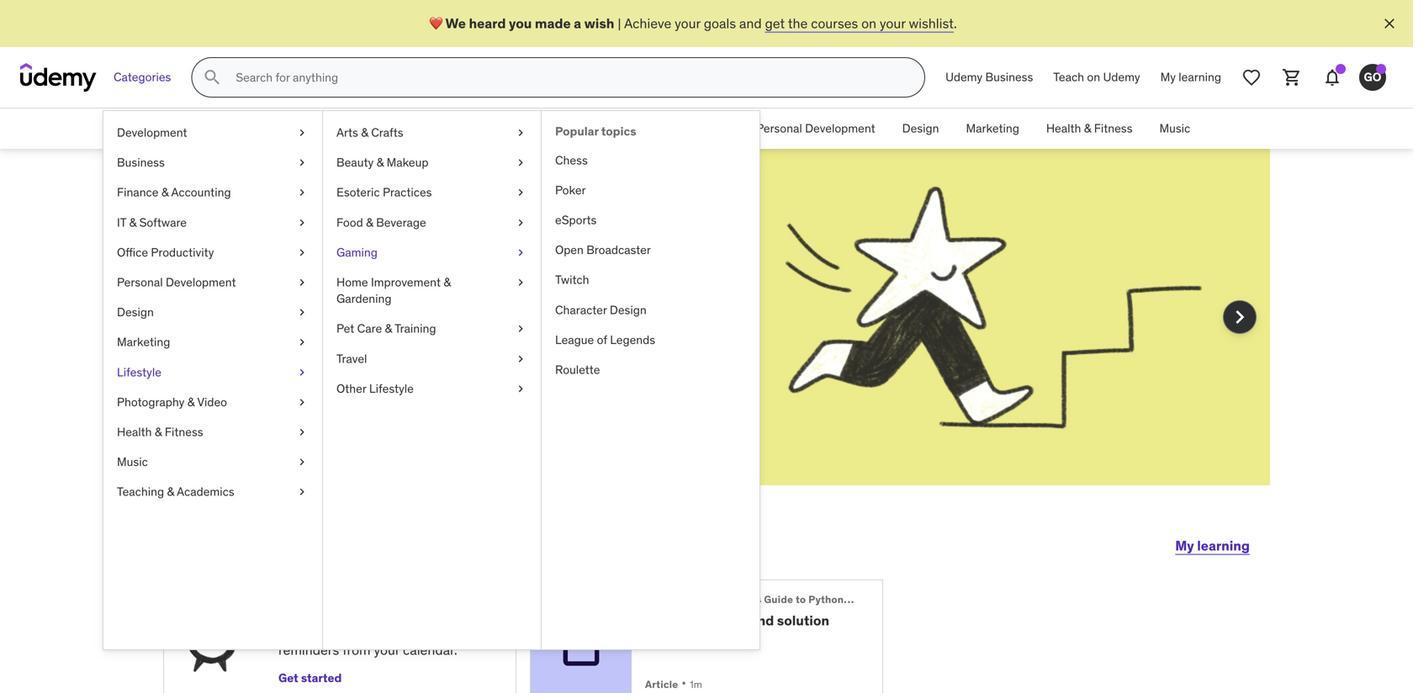 Task type: locate. For each thing, give the bounding box(es) containing it.
1 vertical spatial marketing
[[117, 334, 170, 350]]

close image
[[1381, 15, 1398, 32]]

personal development for health & fitness
[[756, 121, 875, 136]]

you left made
[[509, 15, 532, 32]]

finance & accounting down development link
[[117, 185, 231, 200]]

0 vertical spatial software
[[558, 121, 605, 136]]

day up home
[[330, 222, 390, 266]]

beauty & makeup
[[336, 155, 429, 170]]

xsmall image inside pet care & training link
[[514, 321, 527, 337]]

office productivity link for lifestyle
[[103, 238, 322, 267]]

0 horizontal spatial marketing link
[[103, 327, 322, 357]]

courses
[[811, 15, 858, 32]]

0 vertical spatial it & software
[[536, 121, 605, 136]]

1 horizontal spatial marketing
[[966, 121, 1019, 136]]

and down guide
[[750, 612, 774, 629]]

0 vertical spatial day
[[330, 222, 390, 266]]

training
[[395, 321, 436, 336]]

personal for lifestyle
[[117, 275, 163, 290]]

xsmall image inside marketing link
[[295, 334, 309, 351]]

0 horizontal spatial music link
[[103, 447, 322, 477]]

marketing down 'udemy business' link
[[966, 121, 1019, 136]]

day inside 'schedule time to learn a little each day adds up. get reminders from your calendar.'
[[352, 623, 373, 640]]

esoteric
[[336, 185, 380, 200]]

accounting down development link
[[171, 185, 231, 200]]

finance & accounting link down development link
[[103, 178, 322, 208]]

0 vertical spatial learning
[[1179, 70, 1221, 85]]

it for health & fitness
[[536, 121, 545, 136]]

1 horizontal spatial finance & accounting
[[395, 121, 509, 136]]

0 horizontal spatial design link
[[103, 297, 322, 327]]

1 horizontal spatial productivity
[[666, 121, 729, 136]]

health & fitness link down teach on udemy link
[[1033, 109, 1146, 149]]

0 vertical spatial office
[[632, 121, 663, 136]]

wish
[[584, 15, 614, 32]]

0 horizontal spatial finance & accounting
[[117, 185, 231, 200]]

udemy business link
[[935, 57, 1043, 98]]

xsmall image inside home improvement & gardening 'link'
[[514, 274, 527, 291]]

practices
[[383, 185, 432, 200]]

xsmall image inside gaming link
[[514, 244, 527, 261]]

design
[[902, 121, 939, 136], [610, 302, 647, 317], [117, 305, 154, 320]]

a up improvement
[[397, 222, 417, 266]]

2 vertical spatial business
[[117, 155, 165, 170]]

❤️
[[429, 15, 443, 32]]

1 horizontal spatial accounting
[[449, 121, 509, 136]]

teach on udemy
[[1053, 70, 1140, 85]]

it & software
[[536, 121, 605, 136], [117, 215, 187, 230]]

1 horizontal spatial on
[[1087, 70, 1100, 85]]

esports
[[555, 212, 597, 228]]

health & fitness link down video
[[103, 417, 322, 447]]

udemy right teach
[[1103, 70, 1140, 85]]

0 horizontal spatial a
[[397, 222, 417, 266]]

categories button
[[103, 57, 181, 98]]

0 horizontal spatial personal
[[117, 275, 163, 290]]

xsmall image inside health & fitness 'link'
[[295, 424, 309, 440]]

started
[[301, 671, 342, 686]]

0 horizontal spatial you
[[316, 314, 337, 331]]

2 vertical spatial learning
[[1197, 537, 1250, 554]]

on right teach
[[1087, 70, 1100, 85]]

your left goals on the top of page
[[675, 15, 701, 32]]

on right courses
[[861, 15, 876, 32]]

health
[[1046, 121, 1081, 136], [117, 424, 152, 439]]

personal development for lifestyle
[[117, 275, 236, 290]]

1 horizontal spatial lifestyle
[[369, 381, 414, 396]]

marketing link for lifestyle
[[103, 327, 322, 357]]

office for health & fitness
[[632, 121, 663, 136]]

1 horizontal spatial finance & accounting link
[[381, 109, 522, 149]]

a left wish
[[574, 15, 581, 32]]

1 horizontal spatial udemy
[[1103, 70, 1140, 85]]

0 horizontal spatial office productivity
[[117, 245, 214, 260]]

twitch
[[555, 272, 589, 287]]

personal for health & fitness
[[756, 121, 802, 136]]

marketing
[[966, 121, 1019, 136], [117, 334, 170, 350]]

0 horizontal spatial software
[[139, 215, 187, 230]]

xsmall image for business
[[295, 154, 309, 171]]

business link for lifestyle
[[103, 148, 322, 178]]

office productivity link up the 'learning'
[[103, 238, 322, 267]]

0 horizontal spatial on
[[861, 15, 876, 32]]

it for lifestyle
[[117, 215, 126, 230]]

xsmall image inside teaching & academics 'link'
[[295, 484, 309, 500]]

finance & accounting up beauty & makeup link
[[395, 121, 509, 136]]

marketing link up video
[[103, 327, 322, 357]]

it & software for lifestyle
[[117, 215, 187, 230]]

1 horizontal spatial personal development link
[[743, 109, 889, 149]]

1 horizontal spatial health & fitness link
[[1033, 109, 1146, 149]]

xsmall image for personal development
[[295, 274, 309, 291]]

league of legends link
[[542, 325, 760, 355]]

health down photography
[[117, 424, 152, 439]]

0 vertical spatial music
[[1159, 121, 1190, 136]]

1 vertical spatial accounting
[[171, 185, 231, 200]]

to up solution
[[796, 593, 806, 606]]

1 horizontal spatial health
[[1046, 121, 1081, 136]]

0 horizontal spatial health & fitness
[[117, 424, 203, 439]]

2 horizontal spatial business
[[985, 70, 1033, 85]]

0 vertical spatial on
[[861, 15, 876, 32]]

fitness for topmost health & fitness 'link'
[[1094, 121, 1133, 136]]

music link
[[1146, 109, 1204, 149], [103, 447, 322, 477]]

1 horizontal spatial software
[[558, 121, 605, 136]]

the down helps
[[279, 333, 299, 350]]

udemy image
[[20, 63, 97, 92]]

lifestyle right other on the left bottom of the page
[[369, 381, 414, 396]]

0 vertical spatial marketing
[[966, 121, 1019, 136]]

schedule
[[278, 597, 339, 614]]

1 vertical spatial finance & accounting
[[117, 185, 231, 200]]

0 horizontal spatial accounting
[[171, 185, 231, 200]]

reminders
[[278, 642, 339, 659]]

beginners
[[711, 593, 762, 606]]

get the courses on your wishlist link
[[765, 15, 954, 32]]

finance & accounting link for health & fitness
[[381, 109, 522, 149]]

0 horizontal spatial little
[[290, 623, 317, 640]]

udemy down . on the top of the page
[[945, 70, 983, 85]]

productivity
[[666, 121, 729, 136], [151, 245, 214, 260]]

it
[[536, 121, 545, 136], [117, 215, 126, 230]]

it & software link for lifestyle
[[103, 208, 322, 238]]

every
[[224, 222, 323, 266]]

xsmall image inside personal development "link"
[[295, 274, 309, 291]]

1 horizontal spatial finance
[[395, 121, 436, 136]]

other
[[336, 381, 366, 396]]

get left started
[[278, 671, 298, 686]]

little up home improvement & gardening 'link' at the top of page
[[423, 222, 505, 266]]

1 vertical spatial lifestyle
[[369, 381, 414, 396]]

0 vertical spatial design link
[[889, 109, 953, 149]]

health down teach
[[1046, 121, 1081, 136]]

1 horizontal spatial business
[[320, 121, 368, 136]]

0 horizontal spatial finance
[[117, 185, 159, 200]]

1m
[[690, 678, 702, 691]]

little inside 'schedule time to learn a little each day adds up. get reminders from your calendar.'
[[290, 623, 317, 640]]

other lifestyle
[[336, 381, 414, 396]]

1 vertical spatial office productivity
[[117, 245, 214, 260]]

0 horizontal spatial to
[[374, 597, 387, 614]]

1 horizontal spatial personal development
[[756, 121, 875, 136]]

11.
[[645, 612, 661, 629]]

1 vertical spatial day
[[352, 623, 373, 640]]

you
[[509, 15, 532, 32], [316, 314, 337, 331]]

article • 1m
[[645, 675, 702, 692]]

it & software link for health & fitness
[[522, 109, 619, 149]]

1 vertical spatial learning
[[479, 314, 528, 331]]

office productivity for lifestyle
[[117, 245, 214, 260]]

health & fitness down teach on udemy link
[[1046, 121, 1133, 136]]

fitness down "photography & video"
[[165, 424, 203, 439]]

1 vertical spatial business
[[320, 121, 368, 136]]

roulette
[[555, 362, 600, 377]]

programming
[[846, 593, 914, 606]]

travel
[[336, 351, 367, 366]]

development link
[[103, 118, 322, 148]]

xsmall image inside development link
[[295, 124, 309, 141]]

xsmall image
[[514, 124, 527, 141], [295, 154, 309, 171], [514, 154, 527, 171], [514, 214, 527, 231], [295, 244, 309, 261], [514, 244, 527, 261], [514, 274, 527, 291], [295, 394, 309, 410], [295, 454, 309, 470], [295, 484, 309, 500]]

xsmall image for pet care & training
[[514, 321, 527, 337]]

1 horizontal spatial it
[[536, 121, 545, 136]]

software
[[558, 121, 605, 136], [139, 215, 187, 230]]

business up beauty
[[320, 121, 368, 136]]

day
[[330, 222, 390, 266], [352, 623, 373, 640]]

udemy
[[945, 70, 983, 85], [1103, 70, 1140, 85]]

office productivity link for health & fitness
[[619, 109, 743, 149]]

1 horizontal spatial little
[[423, 222, 505, 266]]

accounting
[[449, 121, 509, 136], [171, 185, 231, 200]]

little inside every day a little closer learning helps you reach your goals. keep learning and reap the rewards.
[[423, 222, 505, 266]]

xsmall image for travel
[[514, 351, 527, 367]]

little up reminders
[[290, 623, 317, 640]]

from
[[342, 642, 371, 659]]

let's start learning, gary
[[163, 525, 497, 560]]

poker
[[555, 182, 586, 198]]

0 horizontal spatial udemy
[[945, 70, 983, 85]]

the right get
[[788, 15, 808, 32]]

0 horizontal spatial fitness
[[165, 424, 203, 439]]

a
[[574, 15, 581, 32], [397, 222, 417, 266]]

1 vertical spatial it & software link
[[103, 208, 322, 238]]

it & software for health & fitness
[[536, 121, 605, 136]]

0 horizontal spatial business
[[117, 155, 165, 170]]

personal development link
[[743, 109, 889, 149], [103, 267, 322, 297]]

0 horizontal spatial it
[[117, 215, 126, 230]]

finance & accounting for health & fitness
[[395, 121, 509, 136]]

&
[[439, 121, 446, 136], [548, 121, 555, 136], [1084, 121, 1091, 136], [361, 125, 368, 140], [376, 155, 384, 170], [161, 185, 169, 200], [129, 215, 136, 230], [366, 215, 373, 230], [444, 275, 451, 290], [385, 321, 392, 336], [187, 394, 195, 410], [155, 424, 162, 439], [167, 484, 174, 499]]

xsmall image inside esoteric practices link
[[514, 184, 527, 201]]

xsmall image inside arts & crafts link
[[514, 124, 527, 141]]

& inside the "home improvement & gardening"
[[444, 275, 451, 290]]

1 horizontal spatial design
[[610, 302, 647, 317]]

day up from
[[352, 623, 373, 640]]

0 vertical spatial marketing link
[[953, 109, 1033, 149]]

0 horizontal spatial lifestyle
[[117, 364, 161, 380]]

accounting for lifestyle
[[171, 185, 231, 200]]

1 horizontal spatial you
[[509, 15, 532, 32]]

and down the 'learning'
[[224, 333, 246, 350]]

you up rewards.
[[316, 314, 337, 331]]

1 vertical spatial on
[[1087, 70, 1100, 85]]

1 vertical spatial health
[[117, 424, 152, 439]]

made
[[535, 15, 571, 32]]

1 unread notification image
[[1336, 64, 1346, 74]]

2 vertical spatial and
[[750, 612, 774, 629]]

business left teach
[[985, 70, 1033, 85]]

the
[[645, 593, 663, 606]]

1 vertical spatial finance & accounting link
[[103, 178, 322, 208]]

arts & crafts link
[[323, 118, 541, 148]]

fitness for bottom health & fitness 'link'
[[165, 424, 203, 439]]

health & fitness down photography
[[117, 424, 203, 439]]

1 horizontal spatial health & fitness
[[1046, 121, 1133, 136]]

and left get
[[739, 15, 762, 32]]

0 vertical spatial personal development
[[756, 121, 875, 136]]

reap
[[249, 333, 276, 350]]

xsmall image inside lifestyle link
[[295, 364, 309, 380]]

xsmall image for finance & accounting
[[295, 184, 309, 201]]

xsmall image for esoteric practices
[[514, 184, 527, 201]]

business for lifestyle
[[117, 155, 165, 170]]

xsmall image inside beauty & makeup link
[[514, 154, 527, 171]]

0 vertical spatial it & software link
[[522, 109, 619, 149]]

0 vertical spatial music link
[[1146, 109, 1204, 149]]

xsmall image inside design link
[[295, 304, 309, 321]]

0 vertical spatial health & fitness
[[1046, 121, 1133, 136]]

business down development link
[[117, 155, 165, 170]]

gaming element
[[541, 111, 760, 649]]

to
[[796, 593, 806, 606], [374, 597, 387, 614]]

design for photography & video
[[117, 305, 154, 320]]

1 vertical spatial software
[[139, 215, 187, 230]]

& inside 'link'
[[167, 484, 174, 499]]

1 horizontal spatial the
[[788, 15, 808, 32]]

go link
[[1353, 57, 1393, 98]]

your down the "home improvement & gardening"
[[377, 314, 403, 331]]

1 horizontal spatial office
[[632, 121, 663, 136]]

twitch link
[[542, 265, 760, 295]]

0 vertical spatial finance
[[395, 121, 436, 136]]

get up calendar.
[[431, 623, 453, 640]]

finance & accounting link
[[381, 109, 522, 149], [103, 178, 322, 208]]

0 horizontal spatial productivity
[[151, 245, 214, 260]]

1 vertical spatial office productivity link
[[103, 238, 322, 267]]

health & fitness
[[1046, 121, 1133, 136], [117, 424, 203, 439]]

beauty
[[336, 155, 374, 170]]

software for health & fitness
[[558, 121, 605, 136]]

your down the adds
[[374, 642, 400, 659]]

1 vertical spatial finance
[[117, 185, 159, 200]]

marketing link
[[953, 109, 1033, 149], [103, 327, 322, 357]]

0 horizontal spatial design
[[117, 305, 154, 320]]

lifestyle up photography
[[117, 364, 161, 380]]

0 vertical spatial a
[[574, 15, 581, 32]]

0 horizontal spatial health & fitness link
[[103, 417, 322, 447]]

go
[[1364, 69, 1382, 85]]

get
[[431, 623, 453, 640], [278, 671, 298, 686]]

home improvement & gardening
[[336, 275, 451, 306]]

business link
[[306, 109, 381, 149], [103, 148, 322, 178]]

0 horizontal spatial music
[[117, 454, 148, 469]]

to inside 'schedule time to learn a little each day adds up. get reminders from your calendar.'
[[374, 597, 387, 614]]

my learning
[[1160, 70, 1221, 85], [1175, 537, 1250, 554]]

office productivity link up poker link
[[619, 109, 743, 149]]

1 vertical spatial a
[[397, 222, 417, 266]]

video
[[197, 394, 227, 410]]

accounting up beauty & makeup link
[[449, 121, 509, 136]]

of
[[597, 332, 607, 347]]

beauty & makeup link
[[323, 148, 541, 178]]

0 vertical spatial it
[[536, 121, 545, 136]]

1 udemy from the left
[[945, 70, 983, 85]]

office productivity for health & fitness
[[632, 121, 729, 136]]

teach on udemy link
[[1043, 57, 1150, 98]]

xsmall image inside travel link
[[514, 351, 527, 367]]

finance & accounting link up makeup
[[381, 109, 522, 149]]

xsmall image
[[295, 124, 309, 141], [295, 184, 309, 201], [514, 184, 527, 201], [295, 214, 309, 231], [295, 274, 309, 291], [295, 304, 309, 321], [514, 321, 527, 337], [295, 334, 309, 351], [514, 351, 527, 367], [295, 364, 309, 380], [514, 380, 527, 397], [295, 424, 309, 440]]

to right time
[[374, 597, 387, 614]]

xsmall image inside other lifestyle link
[[514, 380, 527, 397]]

chess
[[555, 152, 588, 168]]

1 vertical spatial design link
[[103, 297, 322, 327]]

1 vertical spatial you
[[316, 314, 337, 331]]

1 vertical spatial office
[[117, 245, 148, 260]]

and
[[739, 15, 762, 32], [224, 333, 246, 350], [750, 612, 774, 629]]

accounting for health & fitness
[[449, 121, 509, 136]]

fitness down teach on udemy link
[[1094, 121, 1133, 136]]

xsmall image inside food & beverage link
[[514, 214, 527, 231]]

home improvement & gardening link
[[323, 267, 541, 314]]

finance & accounting for lifestyle
[[117, 185, 231, 200]]

you inside every day a little closer learning helps you reach your goals. keep learning and reap the rewards.
[[316, 314, 337, 331]]

1 vertical spatial fitness
[[165, 424, 203, 439]]

character
[[555, 302, 607, 317]]

0 vertical spatial office productivity
[[632, 121, 729, 136]]

to inside the "the ultimate beginners guide to python programming 11. homework and solution"
[[796, 593, 806, 606]]

marketing up photography
[[117, 334, 170, 350]]

marketing link down 'udemy business' link
[[953, 109, 1033, 149]]

music
[[1159, 121, 1190, 136], [117, 454, 148, 469]]

0 vertical spatial you
[[509, 15, 532, 32]]

0 vertical spatial fitness
[[1094, 121, 1133, 136]]

0 vertical spatial little
[[423, 222, 505, 266]]

xsmall image inside photography & video link
[[295, 394, 309, 410]]

development
[[805, 121, 875, 136], [117, 125, 187, 140], [166, 275, 236, 290]]

and inside the "the ultimate beginners guide to python programming 11. homework and solution"
[[750, 612, 774, 629]]

personal development link for lifestyle
[[103, 267, 322, 297]]

little
[[423, 222, 505, 266], [290, 623, 317, 640]]

health & fitness for bottom health & fitness 'link'
[[117, 424, 203, 439]]

photography
[[117, 394, 185, 410]]

day inside every day a little closer learning helps you reach your goals. keep learning and reap the rewards.
[[330, 222, 390, 266]]

teach
[[1053, 70, 1084, 85]]

0 vertical spatial and
[[739, 15, 762, 32]]

the inside every day a little closer learning helps you reach your goals. keep learning and reap the rewards.
[[279, 333, 299, 350]]

xsmall image for other lifestyle
[[514, 380, 527, 397]]

carousel element
[[143, 149, 1270, 526]]

adds
[[377, 623, 406, 640]]



Task type: describe. For each thing, give the bounding box(es) containing it.
gaming
[[336, 245, 378, 260]]

1 horizontal spatial music link
[[1146, 109, 1204, 149]]

other lifestyle link
[[323, 374, 541, 404]]

shopping cart with 0 items image
[[1282, 67, 1302, 87]]

gardening
[[336, 291, 392, 306]]

poker link
[[542, 175, 760, 205]]

a inside every day a little closer learning helps you reach your goals. keep learning and reap the rewards.
[[397, 222, 417, 266]]

your left wishlist
[[880, 15, 906, 32]]

development for lifestyle
[[166, 275, 236, 290]]

business link for health & fitness
[[306, 109, 381, 149]]

•
[[681, 675, 686, 692]]

your inside every day a little closer learning helps you reach your goals. keep learning and reap the rewards.
[[377, 314, 403, 331]]

xsmall image for design
[[295, 304, 309, 321]]

udemy business
[[945, 70, 1033, 85]]

.
[[954, 15, 957, 32]]

roulette link
[[542, 355, 760, 385]]

11. homework and solution link
[[645, 612, 855, 629]]

gary
[[430, 525, 497, 560]]

achieve
[[624, 15, 671, 32]]

xsmall image for teaching & academics
[[295, 484, 309, 500]]

categories
[[114, 70, 171, 85]]

makeup
[[387, 155, 429, 170]]

your inside 'schedule time to learn a little each day adds up. get reminders from your calendar.'
[[374, 642, 400, 659]]

food & beverage link
[[323, 208, 541, 238]]

helps
[[280, 314, 312, 331]]

chess link
[[542, 145, 760, 175]]

rewards.
[[302, 333, 353, 350]]

finance for lifestyle
[[117, 185, 159, 200]]

teaching
[[117, 484, 164, 499]]

you have alerts image
[[1376, 64, 1386, 74]]

office for lifestyle
[[117, 245, 148, 260]]

time
[[342, 597, 371, 614]]

improvement
[[371, 275, 441, 290]]

0 vertical spatial health & fitness link
[[1033, 109, 1146, 149]]

food
[[336, 215, 363, 230]]

finance & accounting link for lifestyle
[[103, 178, 322, 208]]

learning,
[[303, 525, 425, 560]]

productivity for lifestyle
[[151, 245, 214, 260]]

photography & video link
[[103, 387, 322, 417]]

get inside 'schedule time to learn a little each day adds up. get reminders from your calendar.'
[[431, 623, 453, 640]]

character design link
[[542, 295, 760, 325]]

every day a little closer learning helps you reach your goals. keep learning and reap the rewards.
[[224, 222, 528, 350]]

solution
[[777, 612, 829, 629]]

1 horizontal spatial music
[[1159, 121, 1190, 136]]

1 vertical spatial my
[[1175, 537, 1194, 554]]

beverage
[[376, 215, 426, 230]]

and inside every day a little closer learning helps you reach your goals. keep learning and reap the rewards.
[[224, 333, 246, 350]]

learning
[[224, 314, 277, 331]]

legends
[[610, 332, 655, 347]]

xsmall image for photography & video
[[295, 394, 309, 410]]

we
[[445, 15, 466, 32]]

character design
[[555, 302, 647, 317]]

calendar.
[[403, 642, 457, 659]]

development for health & fitness
[[805, 121, 875, 136]]

marketing link for health & fitness
[[953, 109, 1033, 149]]

health for topmost health & fitness 'link'
[[1046, 121, 1081, 136]]

0 vertical spatial lifestyle
[[117, 364, 161, 380]]

esoteric practices link
[[323, 178, 541, 208]]

next image
[[1226, 304, 1253, 331]]

a
[[278, 623, 287, 640]]

wishlist image
[[1242, 67, 1262, 87]]

learn
[[390, 597, 423, 614]]

xsmall image for home improvement & gardening
[[514, 274, 527, 291]]

keep
[[445, 314, 476, 331]]

topics
[[601, 124, 636, 139]]

finance for health & fitness
[[395, 121, 436, 136]]

2 udemy from the left
[[1103, 70, 1140, 85]]

travel link
[[323, 344, 541, 374]]

|
[[618, 15, 621, 32]]

health & fitness for topmost health & fitness 'link'
[[1046, 121, 1133, 136]]

xsmall image for music
[[295, 454, 309, 470]]

pet care & training link
[[323, 314, 541, 344]]

learning inside every day a little closer learning helps you reach your goals. keep learning and reap the rewards.
[[479, 314, 528, 331]]

schedule time to learn a little each day adds up. get reminders from your calendar.
[[278, 597, 457, 659]]

0 vertical spatial my learning
[[1160, 70, 1221, 85]]

up.
[[409, 623, 428, 640]]

open
[[555, 242, 584, 257]]

marketing for lifestyle
[[117, 334, 170, 350]]

design link for lifestyle
[[103, 297, 322, 327]]

personal development link for health & fitness
[[743, 109, 889, 149]]

xsmall image for beauty & makeup
[[514, 154, 527, 171]]

get started
[[278, 671, 342, 686]]

xsmall image for gaming
[[514, 244, 527, 261]]

business for health & fitness
[[320, 121, 368, 136]]

open broadcaster link
[[542, 235, 760, 265]]

0 vertical spatial my learning link
[[1150, 57, 1231, 98]]

teaching & academics
[[117, 484, 234, 499]]

xsmall image for it & software
[[295, 214, 309, 231]]

guide
[[764, 593, 793, 606]]

heard
[[469, 15, 506, 32]]

xsmall image for food & beverage
[[514, 214, 527, 231]]

popular topics
[[555, 124, 636, 139]]

popular
[[555, 124, 599, 139]]

0 vertical spatial the
[[788, 15, 808, 32]]

academics
[[177, 484, 234, 499]]

❤️   we heard you made a wish | achieve your goals and get the courses on your wishlist .
[[429, 15, 957, 32]]

python
[[808, 593, 844, 606]]

let's
[[163, 525, 227, 560]]

health for bottom health & fitness 'link'
[[117, 424, 152, 439]]

get inside button
[[278, 671, 298, 686]]

productivity for health & fitness
[[666, 121, 729, 136]]

1 vertical spatial health & fitness link
[[103, 417, 322, 447]]

design link for health & fitness
[[889, 109, 953, 149]]

homework
[[664, 612, 747, 629]]

article
[[645, 678, 678, 691]]

pet
[[336, 321, 354, 336]]

0 vertical spatial business
[[985, 70, 1033, 85]]

keep learning link
[[445, 314, 528, 331]]

xsmall image for development
[[295, 124, 309, 141]]

xsmall image for health & fitness
[[295, 424, 309, 440]]

gaming link
[[323, 238, 541, 267]]

arts
[[336, 125, 358, 140]]

1 horizontal spatial a
[[574, 15, 581, 32]]

the ultimate beginners guide to python programming 11. homework and solution
[[645, 593, 914, 629]]

notifications image
[[1322, 67, 1342, 87]]

care
[[357, 321, 382, 336]]

xsmall image for arts & crafts
[[514, 124, 527, 141]]

Search for anything text field
[[232, 63, 904, 92]]

xsmall image for lifestyle
[[295, 364, 309, 380]]

xsmall image for office productivity
[[295, 244, 309, 261]]

1 vertical spatial my learning link
[[1175, 526, 1250, 566]]

photography & video
[[117, 394, 227, 410]]

goals.
[[406, 314, 442, 331]]

closer
[[224, 264, 326, 308]]

submit search image
[[202, 67, 222, 87]]

get
[[765, 15, 785, 32]]

each
[[320, 623, 349, 640]]

design inside gaming element
[[610, 302, 647, 317]]

design for music
[[902, 121, 939, 136]]

start
[[232, 525, 297, 560]]

league of legends
[[555, 332, 655, 347]]

marketing for health & fitness
[[966, 121, 1019, 136]]

teaching & academics link
[[103, 477, 322, 507]]

0 vertical spatial my
[[1160, 70, 1176, 85]]

xsmall image for marketing
[[295, 334, 309, 351]]

lifestyle link
[[103, 357, 322, 387]]

esoteric practices
[[336, 185, 432, 200]]

software for lifestyle
[[139, 215, 187, 230]]

arts & crafts
[[336, 125, 403, 140]]

1 vertical spatial my learning
[[1175, 537, 1250, 554]]



Task type: vqa. For each thing, say whether or not it's contained in the screenshot.
Game Development link
no



